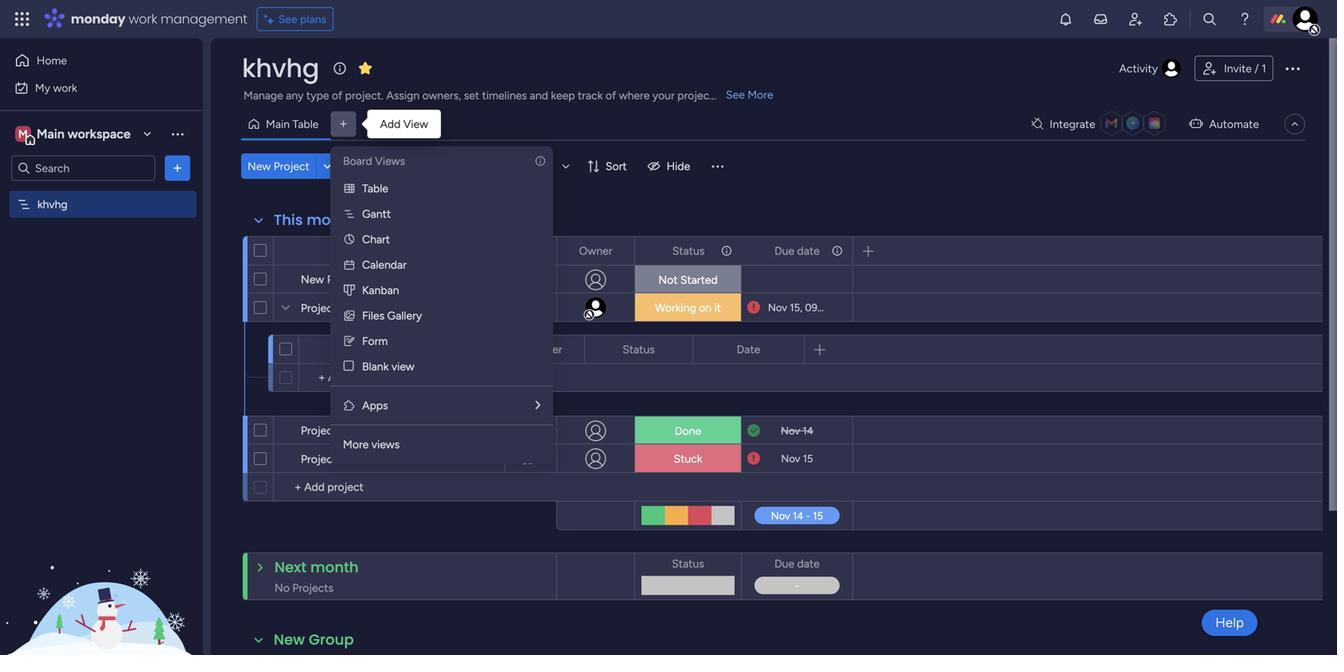 Task type: describe. For each thing, give the bounding box(es) containing it.
/
[[1255, 62, 1259, 75]]

work for monday
[[129, 10, 157, 28]]

hide
[[667, 160, 690, 173]]

add
[[380, 117, 401, 131]]

2 due date field from the top
[[771, 556, 824, 573]]

this month
[[274, 210, 355, 230]]

0 horizontal spatial more
[[343, 438, 369, 452]]

stuck
[[674, 452, 702, 466]]

collapse board header image
[[1289, 118, 1301, 131]]

filter button
[[500, 154, 575, 179]]

2 of from the left
[[606, 89, 616, 102]]

Date field
[[733, 341, 764, 359]]

activity button
[[1113, 56, 1188, 81]]

track
[[578, 89, 603, 102]]

sort
[[606, 160, 627, 173]]

group
[[309, 630, 354, 651]]

v2 overdue deadline image for nov 15
[[747, 452, 760, 467]]

working
[[655, 301, 696, 315]]

kanban
[[362, 284, 399, 297]]

any
[[286, 89, 304, 102]]

select product image
[[14, 11, 30, 27]]

invite / 1
[[1224, 62, 1266, 75]]

Next month field
[[271, 558, 363, 578]]

see more link
[[724, 87, 775, 103]]

column information image for due date
[[831, 245, 844, 257]]

3
[[340, 453, 346, 466]]

arrow down image
[[556, 157, 575, 176]]

next month
[[275, 558, 359, 578]]

owner field for the middle options icon
[[525, 341, 566, 359]]

working on it
[[655, 301, 721, 315]]

owners,
[[422, 89, 461, 102]]

not
[[658, 273, 678, 287]]

project.
[[345, 89, 384, 102]]

project 2
[[301, 424, 346, 438]]

2 date from the top
[[797, 558, 820, 571]]

am
[[836, 302, 852, 314]]

1 of from the left
[[332, 89, 342, 102]]

blank
[[362, 360, 389, 374]]

apps image
[[1163, 11, 1179, 27]]

project 3
[[301, 453, 346, 466]]

blank view
[[362, 360, 414, 374]]

activity
[[1119, 62, 1158, 75]]

view
[[391, 360, 414, 374]]

filter
[[526, 160, 551, 173]]

next
[[275, 558, 307, 578]]

more views
[[343, 438, 400, 452]]

nov 15
[[781, 453, 813, 466]]

m
[[18, 127, 28, 141]]

main for main workspace
[[37, 127, 65, 142]]

workspace image
[[15, 125, 31, 143]]

help
[[1215, 615, 1244, 632]]

workspace options image
[[170, 126, 185, 142]]

gallery
[[387, 309, 422, 323]]

manage any type of project. assign owners, set timelines and keep track of where your project stands.
[[244, 89, 752, 102]]

set
[[464, 89, 479, 102]]

nov for nov 14
[[781, 425, 800, 438]]

show board description image
[[330, 60, 349, 76]]

nov 14
[[781, 425, 813, 438]]

monday
[[71, 10, 125, 28]]

status for the bottom 'status' field
[[672, 558, 704, 571]]

files
[[362, 309, 384, 323]]

views
[[375, 154, 405, 168]]

main table
[[266, 117, 319, 131]]

v2 search image
[[358, 157, 370, 175]]

more inside see more link
[[748, 88, 773, 101]]

my work
[[35, 81, 77, 95]]

14
[[803, 425, 813, 438]]

workspace selection element
[[15, 125, 133, 145]]

see for see plans
[[278, 12, 297, 26]]

see plans
[[278, 12, 326, 26]]

files gallery
[[362, 309, 422, 323]]

new inside button
[[248, 160, 271, 173]]

stands.
[[716, 89, 752, 102]]

project 1
[[301, 302, 344, 315]]

main table button
[[241, 111, 331, 137]]

2
[[340, 424, 346, 438]]

2 horizontal spatial options image
[[612, 238, 623, 265]]

v2 done deadline image
[[747, 424, 760, 439]]

lottie animation image
[[0, 495, 203, 656]]

on
[[699, 301, 712, 315]]

notifications image
[[1058, 11, 1074, 27]]

see for see more
[[726, 88, 745, 101]]

main for main table
[[266, 117, 290, 131]]

views
[[371, 438, 400, 452]]

management
[[161, 10, 247, 28]]

15
[[803, 453, 813, 466]]

1 date from the top
[[797, 244, 820, 258]]

date
[[737, 343, 760, 357]]

apps
[[362, 399, 388, 413]]

dapulse integrations image
[[1031, 118, 1043, 130]]

new project inside button
[[248, 160, 310, 173]]

calendar
[[362, 258, 407, 272]]

owner field for the rightmost options icon
[[575, 242, 616, 260]]

home button
[[10, 48, 171, 73]]

integrate
[[1050, 117, 1095, 131]]



Task type: vqa. For each thing, say whether or not it's contained in the screenshot.
the left or
no



Task type: locate. For each thing, give the bounding box(es) containing it.
1 due from the top
[[774, 244, 794, 258]]

chart
[[362, 233, 390, 246]]

work right my
[[53, 81, 77, 95]]

1 vertical spatial month
[[310, 558, 359, 578]]

This month field
[[270, 210, 359, 231]]

1 vertical spatial status field
[[619, 341, 659, 359]]

1 inside the invite / 1 button
[[1262, 62, 1266, 75]]

1 vertical spatial due date
[[774, 558, 820, 571]]

khvhg
[[242, 51, 319, 86], [37, 198, 68, 211]]

0 vertical spatial status
[[672, 244, 705, 258]]

main workspace
[[37, 127, 131, 142]]

1 vertical spatial due date field
[[771, 556, 824, 573]]

help image
[[1237, 11, 1253, 27]]

see
[[278, 12, 297, 26], [726, 88, 745, 101]]

15,
[[790, 302, 802, 314]]

1 horizontal spatial khvhg
[[242, 51, 319, 86]]

2 vertical spatial options image
[[562, 336, 573, 363]]

1 vertical spatial new
[[301, 273, 324, 287]]

done
[[675, 425, 701, 438]]

1 vertical spatial date
[[797, 558, 820, 571]]

2 due from the top
[[774, 558, 794, 571]]

1 horizontal spatial of
[[606, 89, 616, 102]]

0 vertical spatial work
[[129, 10, 157, 28]]

work right monday on the left top of the page
[[129, 10, 157, 28]]

project for project 2
[[301, 424, 337, 438]]

status for 'status' field to the middle
[[623, 343, 655, 357]]

inbox image
[[1093, 11, 1109, 27]]

it
[[714, 301, 721, 315]]

0 horizontal spatial work
[[53, 81, 77, 95]]

new project button
[[241, 154, 316, 179]]

where
[[619, 89, 650, 102]]

more
[[748, 88, 773, 101], [343, 438, 369, 452]]

form
[[362, 335, 388, 348]]

0 vertical spatial 1
[[1262, 62, 1266, 75]]

project left angle down image on the top of page
[[274, 160, 310, 173]]

main inside button
[[266, 117, 290, 131]]

work inside button
[[53, 81, 77, 95]]

1 vertical spatial work
[[53, 81, 77, 95]]

1 vertical spatial due
[[774, 558, 794, 571]]

1 vertical spatial more
[[343, 438, 369, 452]]

month right next
[[310, 558, 359, 578]]

not started
[[658, 273, 718, 287]]

column information image
[[720, 245, 733, 257], [831, 245, 844, 257]]

subitem
[[382, 343, 424, 356]]

v2 overdue deadline image for nov 15, 09:00 am
[[747, 300, 760, 316]]

my work button
[[10, 75, 171, 101]]

project left 2
[[301, 424, 337, 438]]

nov for nov 15
[[781, 453, 800, 466]]

hide button
[[641, 154, 700, 179]]

2 horizontal spatial options image
[[1283, 59, 1302, 78]]

of right type
[[332, 89, 342, 102]]

add view
[[380, 117, 428, 131]]

home
[[37, 54, 67, 67]]

due
[[774, 244, 794, 258], [774, 558, 794, 571]]

plans
[[300, 12, 326, 26]]

main down manage
[[266, 117, 290, 131]]

Search in workspace field
[[33, 159, 133, 177]]

v2 overdue deadline image down v2 done deadline icon
[[747, 452, 760, 467]]

1 horizontal spatial table
[[362, 182, 388, 195]]

see more
[[726, 88, 773, 101]]

assign
[[386, 89, 420, 102]]

type
[[306, 89, 329, 102]]

Status field
[[668, 242, 709, 260], [619, 341, 659, 359], [668, 556, 708, 573]]

0 horizontal spatial main
[[37, 127, 65, 142]]

new left group
[[274, 630, 305, 651]]

1
[[1262, 62, 1266, 75], [340, 302, 344, 315]]

0 vertical spatial month
[[307, 210, 355, 230]]

nov left 15
[[781, 453, 800, 466]]

nov left 15,
[[768, 302, 787, 314]]

1 vertical spatial 1
[[340, 302, 344, 315]]

khvhg list box
[[0, 188, 203, 433]]

New Group field
[[270, 630, 358, 651]]

v2 overdue deadline image
[[747, 300, 760, 316], [747, 452, 760, 467]]

2 v2 overdue deadline image from the top
[[747, 452, 760, 467]]

1 due date field from the top
[[771, 242, 824, 260]]

2 vertical spatial status field
[[668, 556, 708, 573]]

work for my
[[53, 81, 77, 95]]

project
[[677, 89, 714, 102]]

see plans button
[[257, 7, 334, 31]]

0 vertical spatial due
[[774, 244, 794, 258]]

0 horizontal spatial table
[[292, 117, 319, 131]]

1 vertical spatial nov
[[781, 425, 800, 438]]

0 horizontal spatial of
[[332, 89, 342, 102]]

project left files
[[301, 302, 337, 315]]

main
[[266, 117, 290, 131], [37, 127, 65, 142]]

0 vertical spatial more
[[748, 88, 773, 101]]

see right project
[[726, 88, 745, 101]]

remove from favorites image
[[357, 60, 373, 76]]

0 vertical spatial nov
[[768, 302, 787, 314]]

project left 3
[[301, 453, 337, 466]]

see inside button
[[278, 12, 297, 26]]

0 vertical spatial status field
[[668, 242, 709, 260]]

your
[[653, 89, 675, 102]]

0 horizontal spatial khvhg
[[37, 198, 68, 211]]

0 horizontal spatial options image
[[170, 160, 185, 176]]

menu image
[[709, 158, 725, 174]]

1 horizontal spatial more
[[748, 88, 773, 101]]

1 horizontal spatial 1
[[1262, 62, 1266, 75]]

2 vertical spatial new
[[274, 630, 305, 651]]

0 vertical spatial date
[[797, 244, 820, 258]]

timelines
[[482, 89, 527, 102]]

new up project 1
[[301, 273, 324, 287]]

list arrow image
[[536, 400, 540, 411]]

0 vertical spatial owner
[[579, 244, 612, 258]]

workspace
[[68, 127, 131, 142]]

options image right /
[[1283, 59, 1302, 78]]

1 horizontal spatial column information image
[[831, 245, 844, 257]]

table down v2 search image
[[362, 182, 388, 195]]

and
[[530, 89, 548, 102]]

gary orlando image
[[1293, 6, 1318, 32]]

2 due date from the top
[[774, 558, 820, 571]]

search everything image
[[1202, 11, 1218, 27]]

my
[[35, 81, 50, 95]]

1 horizontal spatial main
[[266, 117, 290, 131]]

0 horizontal spatial owner
[[529, 343, 562, 357]]

month inside 'this month' field
[[307, 210, 355, 230]]

options image
[[170, 160, 185, 176], [612, 238, 623, 265], [562, 336, 573, 363]]

more right project
[[748, 88, 773, 101]]

main inside workspace selection element
[[37, 127, 65, 142]]

column information image up the am
[[831, 245, 844, 257]]

new project down main table button
[[248, 160, 310, 173]]

1 column information image from the left
[[720, 245, 733, 257]]

options image
[[1283, 59, 1302, 78], [719, 238, 731, 265], [830, 238, 841, 265]]

view
[[403, 117, 428, 131]]

invite / 1 button
[[1195, 56, 1273, 81]]

nov 15, 09:00 am
[[768, 302, 852, 314]]

project
[[274, 160, 310, 173], [327, 273, 363, 287], [301, 302, 337, 315], [301, 424, 337, 438], [301, 453, 337, 466]]

main right workspace image
[[37, 127, 65, 142]]

owner for the rightmost options icon
[[579, 244, 612, 258]]

due date
[[774, 244, 820, 258], [774, 558, 820, 571]]

1 vertical spatial status
[[623, 343, 655, 357]]

09:00
[[805, 302, 833, 314]]

gantt
[[362, 207, 391, 221]]

Search field
[[370, 155, 417, 177]]

project for project 1
[[301, 302, 337, 315]]

sort button
[[580, 154, 636, 179]]

khvhg up any
[[242, 51, 319, 86]]

options image up it at top
[[719, 238, 731, 265]]

new project
[[248, 160, 310, 173], [301, 273, 363, 287]]

autopilot image
[[1189, 113, 1203, 134]]

khvhg field
[[238, 51, 323, 86]]

2 vertical spatial nov
[[781, 453, 800, 466]]

1 vertical spatial v2 overdue deadline image
[[747, 452, 760, 467]]

started
[[680, 273, 718, 287]]

0 horizontal spatial see
[[278, 12, 297, 26]]

1 vertical spatial khvhg
[[37, 198, 68, 211]]

lottie animation element
[[0, 495, 203, 656]]

new down main table button
[[248, 160, 271, 173]]

of
[[332, 89, 342, 102], [606, 89, 616, 102]]

help button
[[1202, 610, 1258, 637]]

options image up the am
[[830, 238, 841, 265]]

option
[[0, 190, 203, 193]]

options image for due date
[[830, 238, 841, 265]]

table inside button
[[292, 117, 319, 131]]

1 vertical spatial owner
[[529, 343, 562, 357]]

1 horizontal spatial options image
[[830, 238, 841, 265]]

invite
[[1224, 62, 1252, 75]]

of right track
[[606, 89, 616, 102]]

1 horizontal spatial owner
[[579, 244, 612, 258]]

2 column information image from the left
[[831, 245, 844, 257]]

1 due date from the top
[[774, 244, 820, 258]]

0 vertical spatial see
[[278, 12, 297, 26]]

1 v2 overdue deadline image from the top
[[747, 300, 760, 316]]

0 horizontal spatial column information image
[[720, 245, 733, 257]]

see left plans
[[278, 12, 297, 26]]

0 vertical spatial v2 overdue deadline image
[[747, 300, 760, 316]]

table
[[292, 117, 319, 131], [362, 182, 388, 195]]

owner
[[579, 244, 612, 258], [529, 343, 562, 357]]

keep
[[551, 89, 575, 102]]

angle down image
[[324, 160, 331, 172]]

month right this
[[307, 210, 355, 230]]

add view image
[[340, 118, 347, 130]]

0 vertical spatial owner field
[[575, 242, 616, 260]]

new project up project 1
[[301, 273, 363, 287]]

1 left files
[[340, 302, 344, 315]]

manage
[[244, 89, 283, 102]]

0 vertical spatial options image
[[170, 160, 185, 176]]

new inside field
[[274, 630, 305, 651]]

1 horizontal spatial see
[[726, 88, 745, 101]]

month for next month
[[310, 558, 359, 578]]

0 vertical spatial new
[[248, 160, 271, 173]]

1 vertical spatial see
[[726, 88, 745, 101]]

column information image for status
[[720, 245, 733, 257]]

month inside next month field
[[310, 558, 359, 578]]

0 vertical spatial new project
[[248, 160, 310, 173]]

Owner field
[[575, 242, 616, 260], [525, 341, 566, 359]]

this
[[274, 210, 303, 230]]

status for 'status' field to the top
[[672, 244, 705, 258]]

project up project 1
[[327, 273, 363, 287]]

owner for the middle options icon
[[529, 343, 562, 357]]

1 vertical spatial owner field
[[525, 341, 566, 359]]

0 vertical spatial due date field
[[771, 242, 824, 260]]

invite members image
[[1128, 11, 1144, 27]]

apps image
[[343, 400, 356, 412]]

options image for status
[[719, 238, 731, 265]]

monday work management
[[71, 10, 247, 28]]

new group
[[274, 630, 354, 651]]

automate
[[1209, 117, 1259, 131]]

khvhg down search in workspace field
[[37, 198, 68, 211]]

nov for nov 15, 09:00 am
[[768, 302, 787, 314]]

1 horizontal spatial owner field
[[575, 242, 616, 260]]

2 vertical spatial status
[[672, 558, 704, 571]]

month
[[307, 210, 355, 230], [310, 558, 359, 578]]

1 vertical spatial table
[[362, 182, 388, 195]]

column information image up it at top
[[720, 245, 733, 257]]

Due date field
[[771, 242, 824, 260], [771, 556, 824, 573]]

1 vertical spatial options image
[[612, 238, 623, 265]]

1 horizontal spatial work
[[129, 10, 157, 28]]

0 vertical spatial khvhg
[[242, 51, 319, 86]]

1 right /
[[1262, 62, 1266, 75]]

more down 2
[[343, 438, 369, 452]]

nov left 14 on the right of page
[[781, 425, 800, 438]]

0 horizontal spatial 1
[[340, 302, 344, 315]]

new
[[248, 160, 271, 173], [301, 273, 324, 287], [274, 630, 305, 651]]

khvhg inside list box
[[37, 198, 68, 211]]

1 horizontal spatial options image
[[562, 336, 573, 363]]

0 vertical spatial due date
[[774, 244, 820, 258]]

table down any
[[292, 117, 319, 131]]

+ Add project text field
[[282, 478, 549, 497]]

month for this month
[[307, 210, 355, 230]]

project inside new project button
[[274, 160, 310, 173]]

project for project 3
[[301, 453, 337, 466]]

1 vertical spatial new project
[[301, 273, 363, 287]]

board
[[343, 154, 372, 168]]

0 horizontal spatial options image
[[719, 238, 731, 265]]

status
[[672, 244, 705, 258], [623, 343, 655, 357], [672, 558, 704, 571]]

0 horizontal spatial owner field
[[525, 341, 566, 359]]

board views
[[343, 154, 405, 168]]

0 vertical spatial table
[[292, 117, 319, 131]]

v2 overdue deadline image right it at top
[[747, 300, 760, 316]]



